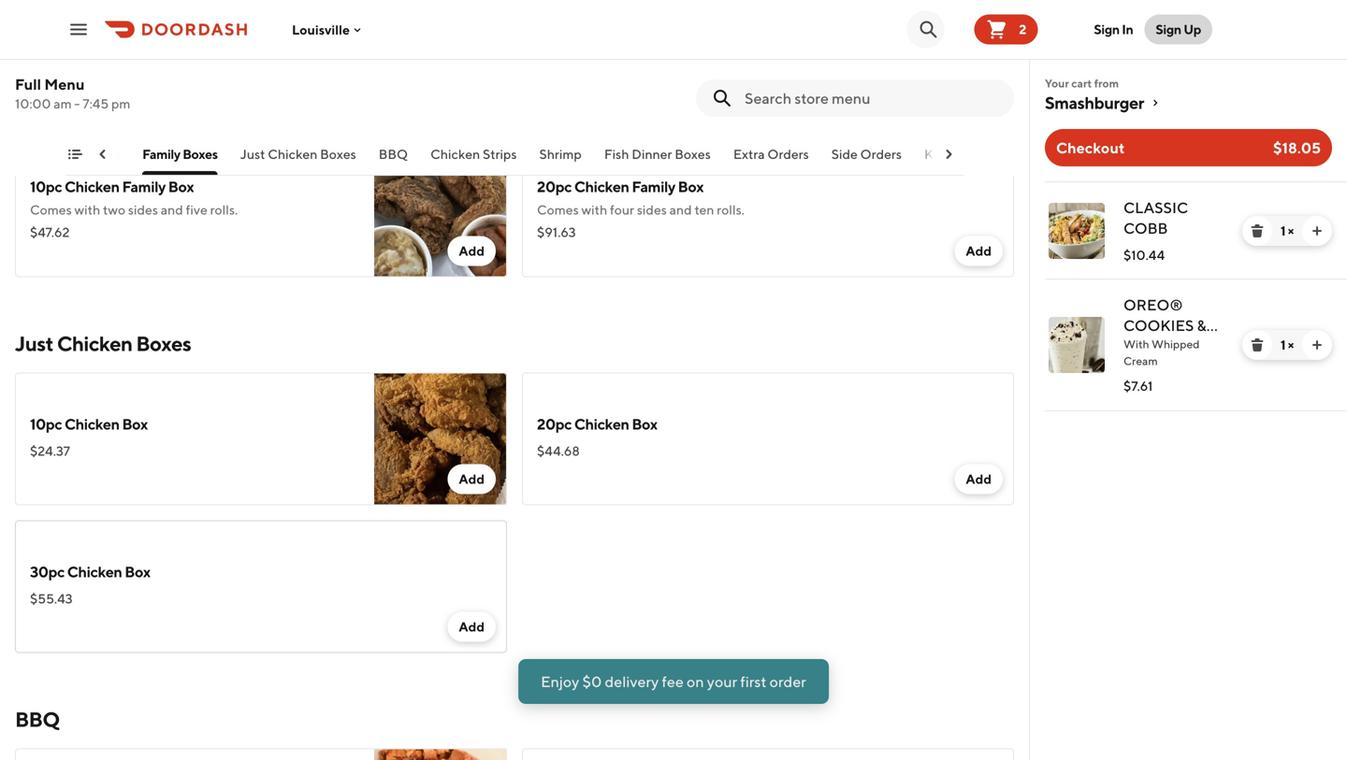 Task type: vqa. For each thing, say whether or not it's contained in the screenshot.
'list'
yes



Task type: describe. For each thing, give the bounding box(es) containing it.
cream
[[1124, 337, 1180, 355]]

kids meal button
[[925, 145, 983, 175]]

extra
[[734, 146, 765, 162]]

× for oreo® cookies & cream shake
[[1288, 337, 1294, 353]]

fee
[[662, 673, 684, 691]]

fish dinner boxes button
[[604, 145, 711, 175]]

side orders button
[[832, 145, 902, 175]]

in
[[1122, 22, 1134, 37]]

box inside the "20pc chicken family box comes with four sides and ten rolls. $91.63 add"
[[678, 178, 704, 196]]

20pc chicken family box comes with four sides and ten rolls. $91.63 add
[[537, 178, 992, 259]]

sign in
[[1094, 22, 1134, 37]]

1 horizontal spatial family boxes
[[142, 146, 218, 162]]

first
[[741, 673, 767, 691]]

sides for 20pc
[[637, 202, 667, 218]]

your
[[1045, 77, 1069, 90]]

enjoy
[[541, 673, 580, 691]]

$0
[[583, 673, 602, 691]]

sign in link
[[1083, 11, 1145, 48]]

pm
[[111, 96, 130, 111]]

family down full
[[15, 103, 75, 128]]

10pc for 10pc chicken family box comes with two sides and five rolls. $47.62
[[30, 178, 62, 196]]

family right scroll menu navigation left image
[[142, 146, 180, 162]]

classic
[[1124, 199, 1189, 217]]

enjoy $0 delivery fee on your first order
[[541, 673, 807, 691]]

30pc chicken box
[[30, 563, 150, 581]]

10:00
[[15, 96, 51, 111]]

meal
[[953, 146, 983, 162]]

cream
[[1124, 355, 1158, 368]]

$7.61
[[1124, 379, 1153, 394]]

with whipped cream
[[1124, 338, 1200, 368]]

chicken inside chicken strips button
[[431, 146, 480, 162]]

dinner inside button
[[632, 146, 672, 162]]

shrimp
[[539, 146, 582, 162]]

side
[[832, 146, 858, 162]]

ten
[[695, 202, 714, 218]]

10pc chicken family box image
[[374, 145, 507, 277]]

chicken strips button
[[431, 145, 517, 175]]

and for 20pc
[[670, 202, 692, 218]]

$47.62
[[30, 225, 70, 240]]

classic cobb
[[1124, 199, 1189, 237]]

1 horizontal spatial bbq
[[379, 146, 408, 162]]

$44.68
[[537, 444, 580, 459]]

box for 30pc chicken box
[[125, 563, 150, 581]]

shake
[[1124, 358, 1175, 376]]

1 vertical spatial bbq
[[15, 708, 60, 732]]

chicken inside the "20pc chicken family box comes with four sides and ten rolls. $91.63 add"
[[574, 178, 629, 196]]

two
[[103, 202, 126, 218]]

rolls. for 20pc
[[717, 202, 745, 218]]

smashburger link
[[1045, 92, 1333, 114]]

order
[[770, 673, 807, 691]]

up
[[1184, 22, 1202, 37]]

bbq button
[[379, 145, 408, 175]]

louisville button
[[292, 22, 365, 37]]

&
[[1197, 317, 1207, 335]]

add one to cart image for classic cobb
[[1310, 224, 1325, 239]]

family inside the "20pc chicken family box comes with four sides and ten rolls. $91.63 add"
[[632, 178, 676, 196]]

shrimp button
[[539, 145, 582, 175]]

cobb
[[1124, 219, 1168, 237]]

scroll menu navigation left image
[[95, 147, 110, 162]]

side orders
[[832, 146, 902, 162]]

10pc chicken family box comes with two sides and five rolls. $47.62
[[30, 178, 238, 240]]

$18.05
[[1274, 139, 1321, 157]]

kids meal
[[925, 146, 983, 162]]

with
[[1124, 338, 1150, 351]]

view
[[648, 722, 683, 740]]

add inside the "20pc chicken family box comes with four sides and ten rolls. $91.63 add"
[[966, 243, 992, 259]]

view menu
[[648, 722, 726, 740]]

× for classic cobb
[[1288, 223, 1294, 239]]

sign up link
[[1145, 15, 1213, 44]]

menu for full
[[44, 75, 85, 93]]

oreo® cookies & cream shake
[[1124, 296, 1207, 376]]

comes for 10pc
[[30, 202, 72, 218]]

dinner boxes button
[[41, 145, 120, 175]]

30pc
[[30, 563, 65, 581]]

your cart from
[[1045, 77, 1119, 90]]

box for 10pc chicken box
[[122, 415, 148, 433]]

just chicken boxes button
[[240, 145, 356, 175]]

four
[[610, 202, 634, 218]]



Task type: locate. For each thing, give the bounding box(es) containing it.
×
[[1288, 223, 1294, 239], [1288, 337, 1294, 353]]

10pc
[[30, 178, 62, 196], [30, 415, 62, 433]]

20pc for 20pc chicken family box comes with four sides and ten rolls. $91.63 add
[[537, 178, 572, 196]]

2 comes from the left
[[537, 202, 579, 218]]

1 dinner from the left
[[41, 146, 81, 162]]

scroll menu navigation right image
[[941, 147, 956, 162]]

with for 20pc
[[582, 202, 608, 218]]

20pc inside the "20pc chicken family box comes with four sides and ten rolls. $91.63 add"
[[537, 178, 572, 196]]

0 horizontal spatial orders
[[768, 146, 809, 162]]

comes up $47.62
[[30, 202, 72, 218]]

1 add one to cart image from the top
[[1310, 224, 1325, 239]]

2 1 from the top
[[1281, 337, 1286, 353]]

on
[[687, 673, 704, 691]]

and left five
[[161, 202, 183, 218]]

remove item from cart image
[[1250, 224, 1265, 239], [1250, 338, 1265, 353]]

1 comes from the left
[[30, 202, 72, 218]]

orders right extra
[[768, 146, 809, 162]]

1 horizontal spatial just
[[240, 146, 265, 162]]

louisville
[[292, 22, 350, 37]]

rolls.
[[210, 202, 238, 218], [717, 202, 745, 218]]

1 vertical spatial add one to cart image
[[1310, 338, 1325, 353]]

2 button
[[974, 15, 1038, 44]]

show menu categories image
[[67, 147, 82, 162]]

1 vertical spatial just chicken boxes
[[15, 332, 191, 356]]

1 vertical spatial remove item from cart image
[[1250, 338, 1265, 353]]

10pc for 10pc chicken box
[[30, 415, 62, 433]]

cart
[[1072, 77, 1092, 90]]

$10.44
[[1124, 248, 1165, 263]]

orders for extra orders
[[768, 146, 809, 162]]

0 horizontal spatial sign
[[1094, 22, 1120, 37]]

comes inside 10pc chicken family box comes with two sides and five rolls. $47.62
[[30, 202, 72, 218]]

family up two
[[122, 178, 166, 196]]

1 vertical spatial just
[[15, 332, 53, 356]]

2
[[1019, 22, 1027, 37]]

and inside the "20pc chicken family box comes with four sides and ten rolls. $91.63 add"
[[670, 202, 692, 218]]

fish
[[604, 146, 629, 162]]

view menu button
[[610, 712, 737, 750]]

full menu 10:00 am - 7:45 pm
[[15, 75, 130, 111]]

menu for view
[[686, 722, 726, 740]]

2 20pc from the top
[[537, 415, 572, 433]]

and left ten
[[670, 202, 692, 218]]

box inside 10pc chicken family box comes with two sides and five rolls. $47.62
[[168, 178, 194, 196]]

family boxes
[[15, 103, 134, 128], [142, 146, 218, 162]]

menu up am
[[44, 75, 85, 93]]

strips
[[483, 146, 517, 162]]

1 for oreo® cookies & cream shake
[[1281, 337, 1286, 353]]

from
[[1095, 77, 1119, 90]]

0 vertical spatial remove item from cart image
[[1250, 224, 1265, 239]]

list containing classic cobb
[[1030, 182, 1348, 412]]

2 orders from the left
[[861, 146, 902, 162]]

with left two
[[74, 202, 100, 218]]

sign
[[1094, 22, 1120, 37], [1156, 22, 1182, 37]]

20pc for 20pc chicken box
[[537, 415, 572, 433]]

0 vertical spatial menu
[[44, 75, 85, 93]]

your
[[707, 673, 738, 691]]

1 with from the left
[[74, 202, 100, 218]]

10pc inside 10pc chicken family box comes with two sides and five rolls. $47.62
[[30, 178, 62, 196]]

fish dinner boxes
[[604, 146, 711, 162]]

just
[[240, 146, 265, 162], [15, 332, 53, 356]]

20pc chicken box
[[537, 415, 658, 433]]

0 horizontal spatial with
[[74, 202, 100, 218]]

list
[[1030, 182, 1348, 412]]

0 vertical spatial 1
[[1281, 223, 1286, 239]]

10pc chicken box image
[[374, 373, 507, 506]]

0 horizontal spatial and
[[161, 202, 183, 218]]

sign up
[[1156, 22, 1202, 37]]

1 vertical spatial 20pc
[[537, 415, 572, 433]]

$55.43
[[30, 591, 73, 607]]

extra orders button
[[734, 145, 809, 175]]

sign for sign up
[[1156, 22, 1182, 37]]

five
[[186, 202, 208, 218]]

rolls. right five
[[210, 202, 238, 218]]

-
[[74, 96, 80, 111]]

sides
[[128, 202, 158, 218], [637, 202, 667, 218]]

2 with from the left
[[582, 202, 608, 218]]

just chicken boxes
[[240, 146, 356, 162], [15, 332, 191, 356]]

0 vertical spatial 10pc
[[30, 178, 62, 196]]

add button for 20pc chicken family box
[[955, 236, 1003, 266]]

full
[[15, 75, 41, 93]]

0 horizontal spatial just
[[15, 332, 53, 356]]

checkout
[[1057, 139, 1125, 157]]

2 remove item from cart image from the top
[[1250, 338, 1265, 353]]

1 × for classic cobb
[[1281, 223, 1294, 239]]

1 1 from the top
[[1281, 223, 1286, 239]]

with inside the "20pc chicken family box comes with four sides and ten rolls. $91.63 add"
[[582, 202, 608, 218]]

1 horizontal spatial comes
[[537, 202, 579, 218]]

orders right side
[[861, 146, 902, 162]]

classic cobb image
[[1049, 203, 1105, 259]]

0 horizontal spatial menu
[[44, 75, 85, 93]]

dinner left scroll menu navigation left image
[[41, 146, 81, 162]]

dinner
[[41, 146, 81, 162], [632, 146, 672, 162]]

sign left in on the right top of the page
[[1094, 22, 1120, 37]]

sides right two
[[128, 202, 158, 218]]

2 10pc from the top
[[30, 415, 62, 433]]

dinner inside button
[[41, 146, 81, 162]]

0 vertical spatial add one to cart image
[[1310, 224, 1325, 239]]

0 vertical spatial ×
[[1288, 223, 1294, 239]]

1 vertical spatial menu
[[686, 722, 726, 740]]

1 sides from the left
[[128, 202, 158, 218]]

rolls. inside 10pc chicken family box comes with two sides and five rolls. $47.62
[[210, 202, 238, 218]]

with inside 10pc chicken family box comes with two sides and five rolls. $47.62
[[74, 202, 100, 218]]

7:45
[[83, 96, 109, 111]]

10pc up $24.37
[[30, 415, 62, 433]]

menu inside view menu button
[[686, 722, 726, 740]]

just inside button
[[240, 146, 265, 162]]

comes inside the "20pc chicken family box comes with four sides and ten rolls. $91.63 add"
[[537, 202, 579, 218]]

2 rolls. from the left
[[717, 202, 745, 218]]

sides inside the "20pc chicken family box comes with four sides and ten rolls. $91.63 add"
[[637, 202, 667, 218]]

box for 20pc chicken box
[[632, 415, 658, 433]]

0 horizontal spatial comes
[[30, 202, 72, 218]]

1 × from the top
[[1288, 223, 1294, 239]]

1 horizontal spatial with
[[582, 202, 608, 218]]

1 horizontal spatial menu
[[686, 722, 726, 740]]

1 rolls. from the left
[[210, 202, 238, 218]]

menu
[[44, 75, 85, 93], [686, 722, 726, 740]]

1 1 × from the top
[[1281, 223, 1294, 239]]

0 vertical spatial just chicken boxes
[[240, 146, 356, 162]]

2 sign from the left
[[1156, 22, 1182, 37]]

rolls. right ten
[[717, 202, 745, 218]]

1 remove item from cart image from the top
[[1250, 224, 1265, 239]]

with for 10pc
[[74, 202, 100, 218]]

dinner boxes
[[41, 146, 120, 162]]

0 horizontal spatial just chicken boxes
[[15, 332, 191, 356]]

1 orders from the left
[[768, 146, 809, 162]]

2 1 × from the top
[[1281, 337, 1294, 353]]

chicken inside 10pc chicken family box comes with two sides and five rolls. $47.62
[[65, 178, 119, 196]]

0 vertical spatial family boxes
[[15, 103, 134, 128]]

rolls. for 10pc
[[210, 202, 238, 218]]

add button
[[448, 236, 496, 266], [955, 236, 1003, 266], [448, 465, 496, 495], [955, 465, 1003, 495], [448, 612, 496, 642]]

2 sides from the left
[[637, 202, 667, 218]]

remove item from cart image for classic cobb
[[1250, 224, 1265, 239]]

open menu image
[[67, 18, 90, 41]]

Item Search search field
[[745, 88, 999, 109]]

1
[[1281, 223, 1286, 239], [1281, 337, 1286, 353]]

box
[[168, 178, 194, 196], [678, 178, 704, 196], [122, 415, 148, 433], [632, 415, 658, 433], [125, 563, 150, 581]]

sign for sign in
[[1094, 22, 1120, 37]]

and
[[161, 202, 183, 218], [670, 202, 692, 218]]

1 20pc from the top
[[537, 178, 572, 196]]

add one to cart image for oreo® cookies & cream shake
[[1310, 338, 1325, 353]]

cookies
[[1124, 317, 1194, 335]]

20pc up $44.68
[[537, 415, 572, 433]]

0 vertical spatial just
[[240, 146, 265, 162]]

boxes inside button
[[84, 146, 120, 162]]

1 horizontal spatial just chicken boxes
[[240, 146, 356, 162]]

0 vertical spatial 1 ×
[[1281, 223, 1294, 239]]

family down fish dinner boxes button
[[632, 178, 676, 196]]

0 horizontal spatial rolls.
[[210, 202, 238, 218]]

orders for side orders
[[861, 146, 902, 162]]

1 ×
[[1281, 223, 1294, 239], [1281, 337, 1294, 353]]

and for 10pc
[[161, 202, 183, 218]]

1 vertical spatial ×
[[1288, 337, 1294, 353]]

add button for 30pc chicken box
[[448, 612, 496, 642]]

1 vertical spatial 1
[[1281, 337, 1286, 353]]

oreo® cookies & cream shake image
[[1049, 317, 1105, 373]]

1 horizontal spatial sides
[[637, 202, 667, 218]]

remove item from cart image for oreo® cookies & cream shake
[[1250, 338, 1265, 353]]

1 horizontal spatial orders
[[861, 146, 902, 162]]

1 vertical spatial 10pc
[[30, 415, 62, 433]]

1 and from the left
[[161, 202, 183, 218]]

1 horizontal spatial rolls.
[[717, 202, 745, 218]]

2 and from the left
[[670, 202, 692, 218]]

chicken inside just chicken boxes button
[[268, 146, 318, 162]]

family inside 10pc chicken family box comes with two sides and five rolls. $47.62
[[122, 178, 166, 196]]

comes for 20pc
[[537, 202, 579, 218]]

extra orders
[[734, 146, 809, 162]]

0 vertical spatial 20pc
[[537, 178, 572, 196]]

0 horizontal spatial sides
[[128, 202, 158, 218]]

20pc down the shrimp button
[[537, 178, 572, 196]]

1 × for oreo® cookies & cream shake
[[1281, 337, 1294, 353]]

bbq
[[379, 146, 408, 162], [15, 708, 60, 732]]

menu right the view
[[686, 722, 726, 740]]

2 dinner from the left
[[632, 146, 672, 162]]

menu inside full menu 10:00 am - 7:45 pm
[[44, 75, 85, 93]]

$24.37
[[30, 444, 70, 459]]

sides right four
[[637, 202, 667, 218]]

sign left up
[[1156, 22, 1182, 37]]

add
[[459, 243, 485, 259], [966, 243, 992, 259], [459, 472, 485, 487], [966, 472, 992, 487], [459, 619, 485, 635]]

1 vertical spatial 1 ×
[[1281, 337, 1294, 353]]

add one to cart image
[[1310, 224, 1325, 239], [1310, 338, 1325, 353]]

dinner right fish
[[632, 146, 672, 162]]

with left four
[[582, 202, 608, 218]]

1 horizontal spatial and
[[670, 202, 692, 218]]

oreo®
[[1124, 296, 1183, 314]]

rolls. inside the "20pc chicken family box comes with four sides and ten rolls. $91.63 add"
[[717, 202, 745, 218]]

family boxes up five
[[142, 146, 218, 162]]

delivery
[[605, 673, 659, 691]]

smashburger
[[1045, 93, 1144, 113]]

chicken
[[268, 146, 318, 162], [431, 146, 480, 162], [65, 178, 119, 196], [574, 178, 629, 196], [57, 332, 132, 356], [65, 415, 119, 433], [574, 415, 629, 433], [67, 563, 122, 581]]

chicken strips
[[431, 146, 517, 162]]

1 horizontal spatial dinner
[[632, 146, 672, 162]]

2 add one to cart image from the top
[[1310, 338, 1325, 353]]

1 vertical spatial family boxes
[[142, 146, 218, 162]]

0 horizontal spatial bbq
[[15, 708, 60, 732]]

1 horizontal spatial sign
[[1156, 22, 1182, 37]]

whipped
[[1152, 338, 1200, 351]]

family boxes up show menu categories icon
[[15, 103, 134, 128]]

20pc
[[537, 178, 572, 196], [537, 415, 572, 433]]

sides for 10pc
[[128, 202, 158, 218]]

rib tip dinner image
[[374, 749, 507, 761]]

0 vertical spatial bbq
[[379, 146, 408, 162]]

kids
[[925, 146, 951, 162]]

add button for 20pc chicken box
[[955, 465, 1003, 495]]

comes up $91.63
[[537, 202, 579, 218]]

1 sign from the left
[[1094, 22, 1120, 37]]

with
[[74, 202, 100, 218], [582, 202, 608, 218]]

sides inside 10pc chicken family box comes with two sides and five rolls. $47.62
[[128, 202, 158, 218]]

10pc down dinner boxes button at the left top
[[30, 178, 62, 196]]

0 horizontal spatial dinner
[[41, 146, 81, 162]]

family
[[15, 103, 75, 128], [142, 146, 180, 162], [122, 178, 166, 196], [632, 178, 676, 196]]

0 horizontal spatial family boxes
[[15, 103, 134, 128]]

1 for classic cobb
[[1281, 223, 1286, 239]]

2 × from the top
[[1288, 337, 1294, 353]]

1 10pc from the top
[[30, 178, 62, 196]]

and inside 10pc chicken family box comes with two sides and five rolls. $47.62
[[161, 202, 183, 218]]

$91.63
[[537, 225, 576, 240]]

10pc chicken box
[[30, 415, 148, 433]]

am
[[54, 96, 72, 111]]



